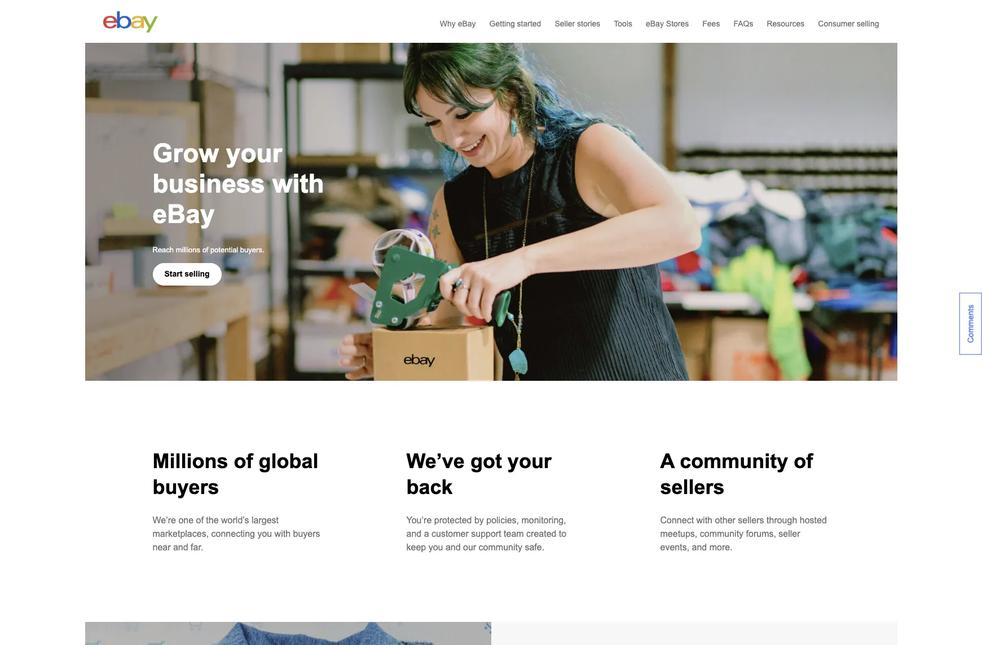 Task type: vqa. For each thing, say whether or not it's contained in the screenshot.
Category dropdown button
no



Task type: locate. For each thing, give the bounding box(es) containing it.
1 horizontal spatial buyers
[[293, 530, 320, 539]]

community
[[680, 450, 788, 473], [700, 530, 744, 539], [479, 543, 522, 553]]

and down marketplaces,
[[173, 543, 188, 553]]

protected
[[434, 516, 472, 526]]

0 vertical spatial selling
[[857, 19, 879, 28]]

ebay up millions
[[153, 200, 215, 229]]

0 vertical spatial sellers
[[660, 476, 725, 499]]

grow your business with ebay image
[[85, 43, 897, 381]]

a community of sellers
[[660, 450, 813, 499]]

0 horizontal spatial you
[[257, 530, 272, 539]]

team
[[504, 530, 524, 539]]

2 vertical spatial community
[[479, 543, 522, 553]]

connect with other sellers through hosted meetups, community forums, seller events, and more.
[[660, 516, 827, 553]]

0 vertical spatial buyers
[[153, 476, 219, 499]]

selling
[[857, 19, 879, 28], [185, 269, 210, 278]]

sellers for with
[[738, 516, 764, 526]]

faqs link
[[734, 18, 753, 29]]

customer
[[432, 530, 469, 539]]

sellers inside a community of sellers
[[660, 476, 725, 499]]

1 vertical spatial with
[[696, 516, 712, 526]]

got
[[470, 450, 502, 473]]

a
[[660, 450, 674, 473]]

0 horizontal spatial selling
[[185, 269, 210, 278]]

millions
[[153, 450, 228, 473]]

of inside millions of global buyers
[[234, 450, 253, 473]]

0 horizontal spatial ebay
[[153, 200, 215, 229]]

0 vertical spatial your
[[226, 139, 282, 168]]

back
[[406, 476, 453, 499]]

faqs
[[734, 19, 753, 28]]

of for we're one of the world's largest marketplaces, connecting you with buyers near and far.
[[196, 516, 204, 526]]

0 horizontal spatial buyers
[[153, 476, 219, 499]]

grow your business with ebay
[[153, 139, 324, 229]]

1 horizontal spatial ebay
[[458, 19, 476, 28]]

we've
[[406, 450, 465, 473]]

and left more.
[[692, 543, 707, 553]]

sellers
[[660, 476, 725, 499], [738, 516, 764, 526]]

marketplaces,
[[153, 530, 209, 539]]

1 vertical spatial you
[[429, 543, 443, 553]]

you down a
[[429, 543, 443, 553]]

getting started link
[[489, 18, 541, 29]]

world's
[[221, 516, 249, 526]]

1 vertical spatial selling
[[185, 269, 210, 278]]

of inside a community of sellers
[[794, 450, 813, 473]]

tools link
[[614, 18, 632, 29]]

your inside we've got your back
[[508, 450, 552, 473]]

0 vertical spatial community
[[680, 450, 788, 473]]

monitoring,
[[521, 516, 566, 526]]

with inside we're one of the world's largest marketplaces, connecting you with buyers near and far.
[[274, 530, 291, 539]]

seller stories
[[555, 19, 600, 28]]

your up business
[[226, 139, 282, 168]]

buyers inside millions of global buyers
[[153, 476, 219, 499]]

sellers up the forums, at the bottom of the page
[[738, 516, 764, 526]]

sellers down a
[[660, 476, 725, 499]]

1 vertical spatial sellers
[[738, 516, 764, 526]]

seller stories link
[[555, 18, 600, 29]]

selling right start
[[185, 269, 210, 278]]

start
[[164, 269, 182, 278]]

0 vertical spatial with
[[272, 169, 324, 199]]

a
[[424, 530, 429, 539]]

by
[[474, 516, 484, 526]]

ebay
[[458, 19, 476, 28], [646, 19, 664, 28], [153, 200, 215, 229]]

with
[[272, 169, 324, 199], [696, 516, 712, 526], [274, 530, 291, 539]]

2 horizontal spatial ebay
[[646, 19, 664, 28]]

1 horizontal spatial selling
[[857, 19, 879, 28]]

1 vertical spatial community
[[700, 530, 744, 539]]

selling right consumer
[[857, 19, 879, 28]]

your
[[226, 139, 282, 168], [508, 450, 552, 473]]

1 vertical spatial buyers
[[293, 530, 320, 539]]

0 horizontal spatial sellers
[[660, 476, 725, 499]]

of for reach millions of potential buyers.
[[202, 246, 208, 254]]

selling for consumer selling
[[857, 19, 879, 28]]

your right got
[[508, 450, 552, 473]]

fees link
[[702, 18, 720, 29]]

sellers inside connect with other sellers through hosted meetups, community forums, seller events, and more.
[[738, 516, 764, 526]]

grow
[[153, 139, 219, 168]]

ebay right why
[[458, 19, 476, 28]]

of for a community of sellers
[[794, 450, 813, 473]]

millions of global buyers
[[153, 450, 318, 499]]

ebay left the stores
[[646, 19, 664, 28]]

1 horizontal spatial your
[[508, 450, 552, 473]]

forums,
[[746, 530, 776, 539]]

why ebay
[[440, 19, 476, 28]]

stores
[[666, 19, 689, 28]]

seller
[[555, 19, 575, 28]]

start selling link
[[153, 263, 221, 286]]

events,
[[660, 543, 689, 553]]

0 horizontal spatial your
[[226, 139, 282, 168]]

1 horizontal spatial you
[[429, 543, 443, 553]]

business
[[153, 169, 265, 199]]

1 vertical spatial your
[[508, 450, 552, 473]]

you
[[257, 530, 272, 539], [429, 543, 443, 553]]

with inside grow your business with ebay
[[272, 169, 324, 199]]

and down customer
[[446, 543, 461, 553]]

reach millions of potential buyers.
[[153, 246, 264, 254]]

resources link
[[767, 18, 805, 29]]

potential
[[210, 246, 238, 254]]

we've got your back
[[406, 450, 552, 499]]

you're protected by policies, monitoring, and a customer support team created to keep you and our community safe.
[[406, 516, 566, 553]]

0 vertical spatial you
[[257, 530, 272, 539]]

buyers
[[153, 476, 219, 499], [293, 530, 320, 539]]

consumer selling link
[[818, 18, 879, 29]]

of inside we're one of the world's largest marketplaces, connecting you with buyers near and far.
[[196, 516, 204, 526]]

2 vertical spatial with
[[274, 530, 291, 539]]

you down largest
[[257, 530, 272, 539]]

stories
[[577, 19, 600, 28]]

of
[[202, 246, 208, 254], [234, 450, 253, 473], [794, 450, 813, 473], [196, 516, 204, 526]]

hosted
[[800, 516, 827, 526]]

1 horizontal spatial sellers
[[738, 516, 764, 526]]

and left a
[[406, 530, 421, 539]]

and
[[406, 530, 421, 539], [173, 543, 188, 553], [446, 543, 461, 553], [692, 543, 707, 553]]



Task type: describe. For each thing, give the bounding box(es) containing it.
connecting
[[211, 530, 255, 539]]

connect
[[660, 516, 694, 526]]

comments link
[[960, 293, 982, 355]]

global
[[259, 450, 318, 473]]

one
[[179, 516, 194, 526]]

you inside 'you're protected by policies, monitoring, and a customer support team created to keep you and our community safe.'
[[429, 543, 443, 553]]

community inside connect with other sellers through hosted meetups, community forums, seller events, and more.
[[700, 530, 744, 539]]

why ebay link
[[440, 18, 476, 29]]

fees
[[702, 19, 720, 28]]

and inside we're one of the world's largest marketplaces, connecting you with buyers near and far.
[[173, 543, 188, 553]]

buyers inside we're one of the world's largest marketplaces, connecting you with buyers near and far.
[[293, 530, 320, 539]]

millions
[[176, 246, 200, 254]]

we're
[[153, 516, 176, 526]]

meetups,
[[660, 530, 697, 539]]

you inside we're one of the world's largest marketplaces, connecting you with buyers near and far.
[[257, 530, 272, 539]]

largest
[[252, 516, 279, 526]]

the
[[206, 516, 219, 526]]

more.
[[709, 543, 733, 553]]

selling for start selling
[[185, 269, 210, 278]]

getting
[[489, 19, 515, 28]]

and inside connect with other sellers through hosted meetups, community forums, seller events, and more.
[[692, 543, 707, 553]]

comments
[[966, 305, 975, 343]]

start selling
[[164, 269, 210, 278]]

ebay stores link
[[646, 18, 689, 29]]

safe.
[[525, 543, 544, 553]]

through
[[767, 516, 797, 526]]

your inside grow your business with ebay
[[226, 139, 282, 168]]

near
[[153, 543, 171, 553]]

support
[[471, 530, 501, 539]]

why
[[440, 19, 456, 28]]

you're
[[406, 516, 432, 526]]

ebay stores
[[646, 19, 689, 28]]

resources
[[767, 19, 805, 28]]

reach
[[153, 246, 174, 254]]

started
[[517, 19, 541, 28]]

getting started
[[489, 19, 541, 28]]

seller
[[779, 530, 800, 539]]

to
[[559, 530, 566, 539]]

other
[[715, 516, 736, 526]]

buyers.
[[240, 246, 264, 254]]

consumer selling
[[818, 19, 879, 28]]

our
[[463, 543, 476, 553]]

ebay inside grow your business with ebay
[[153, 200, 215, 229]]

sellers for community
[[660, 476, 725, 499]]

tools
[[614, 19, 632, 28]]

with inside connect with other sellers through hosted meetups, community forums, seller events, and more.
[[696, 516, 712, 526]]

community inside a community of sellers
[[680, 450, 788, 473]]

keep
[[406, 543, 426, 553]]

community inside 'you're protected by policies, monitoring, and a customer support team created to keep you and our community safe.'
[[479, 543, 522, 553]]

policies,
[[486, 516, 519, 526]]

consumer
[[818, 19, 855, 28]]

created
[[526, 530, 556, 539]]

far.
[[191, 543, 203, 553]]

we're one of the world's largest marketplaces, connecting you with buyers near and far.
[[153, 516, 320, 553]]



